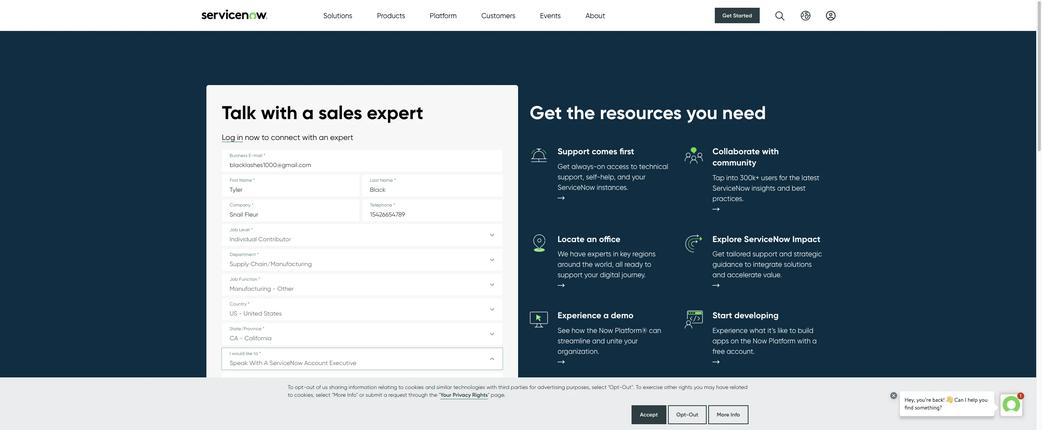 Task type: locate. For each thing, give the bounding box(es) containing it.
we have experts in key regions around the world, all ready to support your digital journey.
[[558, 250, 656, 279]]

partners inside whatever your business challenge, our ecosystem of partners will help drive results.
[[614, 414, 641, 422]]

on up help,
[[597, 163, 605, 171]]

your privacy rights " page.
[[441, 392, 506, 399]]

support,
[[558, 173, 585, 181]]

accelerate
[[727, 271, 762, 279]]

of down business on the bottom of the page
[[606, 414, 612, 422]]

1 vertical spatial platform
[[769, 337, 796, 346]]

experience for experience a demo
[[558, 311, 602, 321]]

to left opt-
[[288, 385, 294, 391]]

have up around
[[570, 250, 586, 259]]

advertising
[[538, 385, 565, 391]]

info
[[731, 412, 740, 419]]

1 vertical spatial now
[[753, 337, 768, 346]]

submit
[[366, 392, 383, 399]]

of left 'us'
[[316, 385, 321, 391]]

1 horizontal spatial select
[[592, 385, 607, 391]]

0 vertical spatial platform
[[430, 11, 457, 20]]

to down regions
[[645, 261, 652, 269]]

an up experts
[[587, 234, 597, 245]]

office
[[599, 234, 621, 245]]

to right access
[[631, 163, 638, 171]]

1 horizontal spatial expert
[[367, 101, 424, 124]]

servicenow down into
[[713, 184, 750, 192]]

help,
[[601, 173, 616, 181]]

in left key
[[613, 250, 619, 259]]

customers button
[[482, 10, 516, 21]]

1 vertical spatial our
[[558, 414, 568, 422]]

a up "log in now to connect with an expert"
[[302, 101, 314, 124]]

" down similar
[[439, 392, 441, 399]]

or
[[359, 392, 364, 399]]

experience for experience what it's like to build apps on the now platform with a free account.
[[713, 327, 748, 335]]

third
[[499, 385, 510, 391]]

drive
[[558, 424, 574, 431]]

with up users
[[763, 147, 779, 157]]

solutions
[[784, 261, 812, 269]]

your down world,
[[585, 271, 598, 279]]

1 vertical spatial have
[[717, 385, 729, 391]]

connect
[[271, 133, 300, 142]]

you inside to opt-out of us sharing information relating to cookies and similar technologies with third parties for advertising purposes, select "opt-out".  to exercise other rights you may have related to cookies, select "more info" or submit a request through the "
[[694, 385, 703, 391]]

with up "page." at bottom left
[[487, 385, 497, 391]]

0 vertical spatial expert
[[367, 101, 424, 124]]

1 horizontal spatial in
[[613, 250, 619, 259]]

impact
[[793, 234, 821, 245]]

experience inside experience what it's like to build apps on the now platform with a free account.
[[713, 327, 748, 335]]

0 vertical spatial now
[[599, 327, 614, 335]]

to up the request
[[399, 385, 404, 391]]

get tailored support and strategic guidance to integrate solutions and accelerate value.
[[713, 250, 822, 279]]

to
[[288, 385, 294, 391], [636, 385, 642, 391]]

1 " from the left
[[439, 392, 441, 399]]

for right parties
[[530, 385, 536, 391]]

get for get always-on access to technical support, self-help, and your servicenow instances.
[[558, 163, 570, 171]]

expert
[[367, 101, 424, 124], [330, 133, 353, 142]]

locate
[[558, 234, 585, 245]]

1 horizontal spatial on
[[731, 337, 739, 346]]

around
[[558, 261, 581, 269]]

" left "page." at bottom left
[[488, 392, 490, 399]]

select left the "opt-
[[592, 385, 607, 391]]

on
[[597, 163, 605, 171], [731, 337, 739, 346]]

of inside whatever your business challenge, our ecosystem of partners will help drive results.
[[606, 414, 612, 422]]

now up unite
[[599, 327, 614, 335]]

self-
[[586, 173, 601, 181]]

about
[[586, 11, 606, 20]]

partners
[[628, 387, 662, 398], [614, 414, 641, 422]]

on up account.
[[731, 337, 739, 346]]

support inside get tailored support and strategic guidance to integrate solutions and accelerate value.
[[753, 250, 778, 259]]

info"
[[347, 392, 358, 399]]

may
[[704, 385, 715, 391]]

similar
[[437, 385, 452, 391]]

1 horizontal spatial an
[[587, 234, 597, 245]]

support comes first
[[558, 147, 635, 157]]

more info button
[[709, 406, 749, 425]]

with down the 'build'
[[798, 337, 811, 346]]

platform inside experience what it's like to build apps on the now platform with a free account.
[[769, 337, 796, 346]]

0 horizontal spatial on
[[597, 163, 605, 171]]

request
[[389, 392, 407, 399]]

1 horizontal spatial "
[[488, 392, 490, 399]]

our up business on the bottom of the page
[[613, 387, 626, 398]]

collaborate with community
[[713, 147, 779, 168]]

0 vertical spatial experience
[[558, 311, 602, 321]]

2 to from the left
[[636, 385, 642, 391]]

1 vertical spatial experience
[[713, 327, 748, 335]]

your down 'platform®'
[[625, 337, 638, 346]]

0 horizontal spatial an
[[319, 133, 328, 142]]

1 vertical spatial of
[[606, 414, 612, 422]]

0 horizontal spatial to
[[288, 385, 294, 391]]

have inside to opt-out of us sharing information relating to cookies and similar technologies with third parties for advertising purposes, select "opt-out".  to exercise other rights you may have related to cookies, select "more info" or submit a request through the "
[[717, 385, 729, 391]]

log
[[222, 133, 235, 142]]

get inside get tailored support and strategic guidance to integrate solutions and accelerate value.
[[713, 250, 725, 259]]

1 vertical spatial for
[[530, 385, 536, 391]]

on inside get always-on access to technical support, self-help, and your servicenow instances.
[[597, 163, 605, 171]]

in inside we have experts in key regions around the world, all ready to support your digital journey.
[[613, 250, 619, 259]]

1 horizontal spatial have
[[717, 385, 729, 391]]

to right out".
[[636, 385, 642, 391]]

your
[[632, 173, 646, 181], [585, 271, 598, 279], [625, 337, 638, 346], [591, 404, 605, 412]]

to left cookies,
[[288, 392, 293, 399]]

0 horizontal spatial support
[[558, 271, 583, 279]]

out
[[306, 385, 315, 391]]

1 vertical spatial support
[[558, 271, 583, 279]]

a inside experience what it's like to build apps on the now platform with a free account.
[[813, 337, 817, 346]]

0 horizontal spatial "
[[439, 392, 441, 399]]

access
[[607, 163, 629, 171]]

for
[[780, 174, 788, 182], [530, 385, 536, 391]]

apps
[[713, 337, 729, 346]]

started
[[734, 12, 752, 19]]

out
[[689, 412, 699, 419]]

your down "technical"
[[632, 173, 646, 181]]

us
[[322, 385, 328, 391]]

0 vertical spatial of
[[316, 385, 321, 391]]

partners down business on the bottom of the page
[[614, 414, 641, 422]]

now inside the see how the now platform® can streamline and unite your organization.
[[599, 327, 614, 335]]

0 horizontal spatial of
[[316, 385, 321, 391]]

and down access
[[618, 173, 630, 181]]

0 horizontal spatial expert
[[330, 133, 353, 142]]

0 vertical spatial for
[[780, 174, 788, 182]]

1 vertical spatial you
[[694, 385, 703, 391]]

1 horizontal spatial platform
[[769, 337, 796, 346]]

opt-
[[677, 412, 689, 419]]

0 horizontal spatial have
[[570, 250, 586, 259]]

and down guidance
[[713, 271, 726, 279]]

now down what
[[753, 337, 768, 346]]

our up the drive
[[558, 414, 568, 422]]

a
[[302, 101, 314, 124], [604, 311, 609, 321], [813, 337, 817, 346], [384, 392, 387, 399]]

to right the now
[[262, 133, 269, 142]]

to right like
[[790, 327, 797, 335]]

unite
[[607, 337, 623, 346]]

1 horizontal spatial now
[[753, 337, 768, 346]]

and left the best
[[778, 184, 790, 192]]

0 vertical spatial support
[[753, 250, 778, 259]]

1 horizontal spatial to
[[636, 385, 642, 391]]

1 to from the left
[[288, 385, 294, 391]]

for right users
[[780, 174, 788, 182]]

servicenow down support,
[[558, 184, 595, 192]]

1 vertical spatial expert
[[330, 133, 353, 142]]

experience up how
[[558, 311, 602, 321]]

1 horizontal spatial experience
[[713, 327, 748, 335]]

0 horizontal spatial platform
[[430, 11, 457, 20]]

2 " from the left
[[488, 392, 490, 399]]

have right may
[[717, 385, 729, 391]]

the inside we have experts in key regions around the world, all ready to support your digital journey.
[[583, 261, 593, 269]]

your
[[441, 392, 452, 399]]

solutions
[[324, 11, 353, 20]]

with inside experience what it's like to build apps on the now platform with a free account.
[[798, 337, 811, 346]]

more info
[[717, 412, 740, 419]]

0 horizontal spatial our
[[558, 414, 568, 422]]

to up accelerate
[[745, 261, 752, 269]]

a down relating
[[384, 392, 387, 399]]

what
[[750, 327, 766, 335]]

start
[[713, 311, 733, 321]]

products button
[[377, 10, 405, 21]]

your inside the see how the now platform® can streamline and unite your organization.
[[625, 337, 638, 346]]

talk with a sales expert
[[222, 101, 424, 124]]

servicenow up get tailored support and strategic guidance to integrate solutions and accelerate value.
[[744, 234, 791, 245]]

locate an office
[[558, 234, 621, 245]]

technologies
[[454, 385, 485, 391]]

start developing
[[713, 311, 779, 321]]

relating
[[378, 385, 397, 391]]

your up ecosystem
[[591, 404, 605, 412]]

0 horizontal spatial now
[[599, 327, 614, 335]]

" inside 'your privacy rights " page.'
[[488, 392, 490, 399]]

and left similar
[[425, 385, 435, 391]]

log in link
[[222, 133, 243, 143]]

information
[[349, 385, 377, 391]]

select down 'us'
[[316, 392, 331, 399]]

get inside get always-on access to technical support, self-help, and your servicenow instances.
[[558, 163, 570, 171]]

1 vertical spatial partners
[[614, 414, 641, 422]]

have inside we have experts in key regions around the world, all ready to support your digital journey.
[[570, 250, 586, 259]]

and left unite
[[593, 337, 605, 346]]

ready
[[625, 261, 643, 269]]

with
[[261, 101, 298, 124], [302, 133, 317, 142], [763, 147, 779, 157], [798, 337, 811, 346], [487, 385, 497, 391], [594, 387, 611, 398]]

key
[[621, 250, 631, 259]]

0 vertical spatial on
[[597, 163, 605, 171]]

1 horizontal spatial of
[[606, 414, 612, 422]]

a down the 'build'
[[813, 337, 817, 346]]

partners up challenge,
[[628, 387, 662, 398]]

1 horizontal spatial support
[[753, 250, 778, 259]]

resources
[[600, 101, 682, 124]]

our
[[613, 387, 626, 398], [558, 414, 568, 422]]

your inside we have experts in key regions around the world, all ready to support your digital journey.
[[585, 271, 598, 279]]

support down around
[[558, 271, 583, 279]]

0 horizontal spatial in
[[237, 133, 243, 142]]

rights
[[679, 385, 693, 391]]

1 vertical spatial select
[[316, 392, 331, 399]]

go to servicenow account image
[[827, 11, 836, 20]]

an down talk with a sales expert
[[319, 133, 328, 142]]

0 vertical spatial select
[[592, 385, 607, 391]]

0 horizontal spatial experience
[[558, 311, 602, 321]]

support up integrate
[[753, 250, 778, 259]]

journey.
[[622, 271, 646, 279]]

challenge,
[[635, 404, 668, 412]]

1 vertical spatial on
[[731, 337, 739, 346]]

None text field
[[222, 398, 503, 431]]

0 vertical spatial have
[[570, 250, 586, 259]]

1 horizontal spatial for
[[780, 174, 788, 182]]

support
[[558, 147, 590, 157]]

events button
[[540, 10, 561, 21]]

cookies
[[405, 385, 424, 391]]

tap
[[713, 174, 725, 182]]

experience up apps
[[713, 327, 748, 335]]

0 horizontal spatial for
[[530, 385, 536, 391]]

in
[[237, 133, 243, 142], [613, 250, 619, 259]]

with up business on the bottom of the page
[[594, 387, 611, 398]]

1 vertical spatial in
[[613, 250, 619, 259]]

in right log
[[237, 133, 243, 142]]

to inside get tailored support and strategic guidance to integrate solutions and accelerate value.
[[745, 261, 752, 269]]

0 vertical spatial our
[[613, 387, 626, 398]]

get always-on access to technical support, self-help, and your servicenow instances.
[[558, 163, 669, 192]]

platform
[[430, 11, 457, 20], [769, 337, 796, 346]]



Task type: describe. For each thing, give the bounding box(es) containing it.
for inside to opt-out of us sharing information relating to cookies and similar technologies with third parties for advertising purposes, select "opt-out".  to exercise other rights you may have related to cookies, select "more info" or submit a request through the "
[[530, 385, 536, 391]]

First Name text field
[[222, 175, 359, 197]]

results.
[[575, 424, 597, 431]]

platform®
[[615, 327, 648, 335]]

the inside experience what it's like to build apps on the now platform with a free account.
[[741, 337, 752, 346]]

to inside we have experts in key regions around the world, all ready to support your digital journey.
[[645, 261, 652, 269]]

regions
[[633, 250, 656, 259]]

Telephone telephone field
[[362, 200, 503, 222]]

explore
[[713, 234, 742, 245]]

how
[[572, 327, 585, 335]]

0 vertical spatial an
[[319, 133, 328, 142]]

whatever
[[558, 404, 589, 412]]

and inside to opt-out of us sharing information relating to cookies and similar technologies with third parties for advertising purposes, select "opt-out".  to exercise other rights you may have related to cookies, select "more info" or submit a request through the "
[[425, 385, 435, 391]]

digital
[[600, 271, 620, 279]]

business
[[606, 404, 633, 412]]

a left demo
[[604, 311, 609, 321]]

get for get the resources you need
[[530, 101, 562, 124]]

experts
[[588, 250, 612, 259]]

succeed with our partners
[[558, 387, 662, 398]]

your inside whatever your business challenge, our ecosystem of partners will help drive results.
[[591, 404, 605, 412]]

opt-out button
[[668, 406, 707, 425]]

exercise
[[643, 385, 663, 391]]

organization.
[[558, 348, 600, 356]]

cookies,
[[294, 392, 315, 399]]

servicenow inside tap into 300k+ users for the latest servicenow insights and best practices.
[[713, 184, 750, 192]]

streamline
[[558, 337, 591, 346]]

to opt-out of us sharing information relating to cookies and similar technologies with third parties for advertising purposes, select "opt-out".  to exercise other rights you may have related to cookies, select "more info" or submit a request through the "
[[288, 385, 748, 399]]

tailored
[[727, 250, 751, 259]]

0 vertical spatial partners
[[628, 387, 662, 398]]

the inside tap into 300k+ users for the latest servicenow insights and best practices.
[[790, 174, 800, 182]]

more
[[717, 412, 730, 419]]

developing
[[735, 311, 779, 321]]

build
[[798, 327, 814, 335]]

platform button
[[430, 10, 457, 21]]

parties
[[511, 385, 528, 391]]

with inside "collaborate with community"
[[763, 147, 779, 157]]

sales
[[319, 101, 362, 124]]

privacy
[[453, 392, 471, 399]]

first
[[620, 147, 635, 157]]

Company text field
[[222, 200, 359, 222]]

through
[[409, 392, 428, 399]]

will
[[642, 414, 652, 422]]

our inside whatever your business challenge, our ecosystem of partners will help drive results.
[[558, 414, 568, 422]]

0 vertical spatial in
[[237, 133, 243, 142]]

get for get started
[[723, 12, 732, 19]]

0 vertical spatial you
[[687, 101, 718, 124]]

community
[[713, 158, 757, 168]]

get started link
[[715, 8, 760, 23]]

the inside to opt-out of us sharing information relating to cookies and similar technologies with third parties for advertising purposes, select "opt-out".  to exercise other rights you may have related to cookies, select "more info" or submit a request through the "
[[429, 392, 438, 399]]

tap into 300k+ users for the latest servicenow insights and best practices.
[[713, 174, 820, 203]]

Business E-mail text field
[[222, 150, 503, 172]]

of inside to opt-out of us sharing information relating to cookies and similar technologies with third parties for advertising purposes, select "opt-out".  to exercise other rights you may have related to cookies, select "more info" or submit a request through the "
[[316, 385, 321, 391]]

experience a demo
[[558, 311, 634, 321]]

to inside get always-on access to technical support, self-help, and your servicenow instances.
[[631, 163, 638, 171]]

0 horizontal spatial select
[[316, 392, 331, 399]]

sharing
[[329, 385, 348, 391]]

support inside we have experts in key regions around the world, all ready to support your digital journey.
[[558, 271, 583, 279]]

servicenow image
[[201, 9, 269, 19]]

the inside the see how the now platform® can streamline and unite your organization.
[[587, 327, 598, 335]]

out".
[[622, 385, 635, 391]]

with inside to opt-out of us sharing information relating to cookies and similar technologies with third parties for advertising purposes, select "opt-out".  to exercise other rights you may have related to cookies, select "more info" or submit a request through the "
[[487, 385, 497, 391]]

it's
[[768, 327, 776, 335]]

and inside the see how the now platform® can streamline and unite your organization.
[[593, 337, 605, 346]]

servicenow inside get always-on access to technical support, self-help, and your servicenow instances.
[[558, 184, 595, 192]]

Last Name text field
[[362, 175, 503, 197]]

to inside experience what it's like to build apps on the now platform with a free account.
[[790, 327, 797, 335]]

with right connect
[[302, 133, 317, 142]]

now inside experience what it's like to build apps on the now platform with a free account.
[[753, 337, 768, 346]]

instances.
[[597, 184, 629, 192]]

opt-
[[295, 385, 306, 391]]

page.
[[491, 392, 506, 399]]

like
[[778, 327, 788, 335]]

experience what it's like to build apps on the now platform with a free account.
[[713, 327, 817, 356]]

and inside get always-on access to technical support, self-help, and your servicenow instances.
[[618, 173, 630, 181]]

help
[[654, 414, 668, 422]]

a inside to opt-out of us sharing information relating to cookies and similar technologies with third parties for advertising purposes, select "opt-out".  to exercise other rights you may have related to cookies, select "more info" or submit a request through the "
[[384, 392, 387, 399]]

log in now to connect with an expert
[[222, 133, 353, 142]]

and up solutions
[[780, 250, 792, 259]]

300k+
[[740, 174, 760, 182]]

comes
[[592, 147, 618, 157]]

account.
[[727, 348, 755, 356]]

for inside tap into 300k+ users for the latest servicenow insights and best practices.
[[780, 174, 788, 182]]

guidance
[[713, 261, 743, 269]]

strategic
[[794, 250, 822, 259]]

demo
[[611, 311, 634, 321]]

see
[[558, 327, 570, 335]]

on inside experience what it's like to build apps on the now platform with a free account.
[[731, 337, 739, 346]]

"more
[[332, 392, 346, 399]]

can
[[649, 327, 662, 335]]

and inside tap into 300k+ users for the latest servicenow insights and best practices.
[[778, 184, 790, 192]]

accept button
[[632, 406, 667, 425]]

users
[[762, 174, 778, 182]]

get for get tailored support and strategic guidance to integrate solutions and accelerate value.
[[713, 250, 725, 259]]

your privacy rights link
[[441, 392, 488, 400]]

rights
[[473, 392, 488, 399]]

ecosystem
[[570, 414, 604, 422]]

1 horizontal spatial our
[[613, 387, 626, 398]]

products
[[377, 11, 405, 20]]

see how the now platform® can streamline and unite your organization.
[[558, 327, 662, 356]]

talk
[[222, 101, 256, 124]]

free
[[713, 348, 725, 356]]

we
[[558, 250, 569, 259]]

related
[[730, 385, 748, 391]]

best
[[792, 184, 806, 192]]

1 vertical spatial an
[[587, 234, 597, 245]]

into
[[727, 174, 739, 182]]

with up connect
[[261, 101, 298, 124]]

" inside to opt-out of us sharing information relating to cookies and similar technologies with third parties for advertising purposes, select "opt-out".  to exercise other rights you may have related to cookies, select "more info" or submit a request through the "
[[439, 392, 441, 399]]

solutions button
[[324, 10, 353, 21]]

whatever your business challenge, our ecosystem of partners will help drive results.
[[558, 404, 668, 431]]

your inside get always-on access to technical support, self-help, and your servicenow instances.
[[632, 173, 646, 181]]

"opt-
[[608, 385, 622, 391]]

integrate
[[754, 261, 783, 269]]

succeed
[[558, 387, 592, 398]]

other
[[665, 385, 678, 391]]



Task type: vqa. For each thing, say whether or not it's contained in the screenshot.


